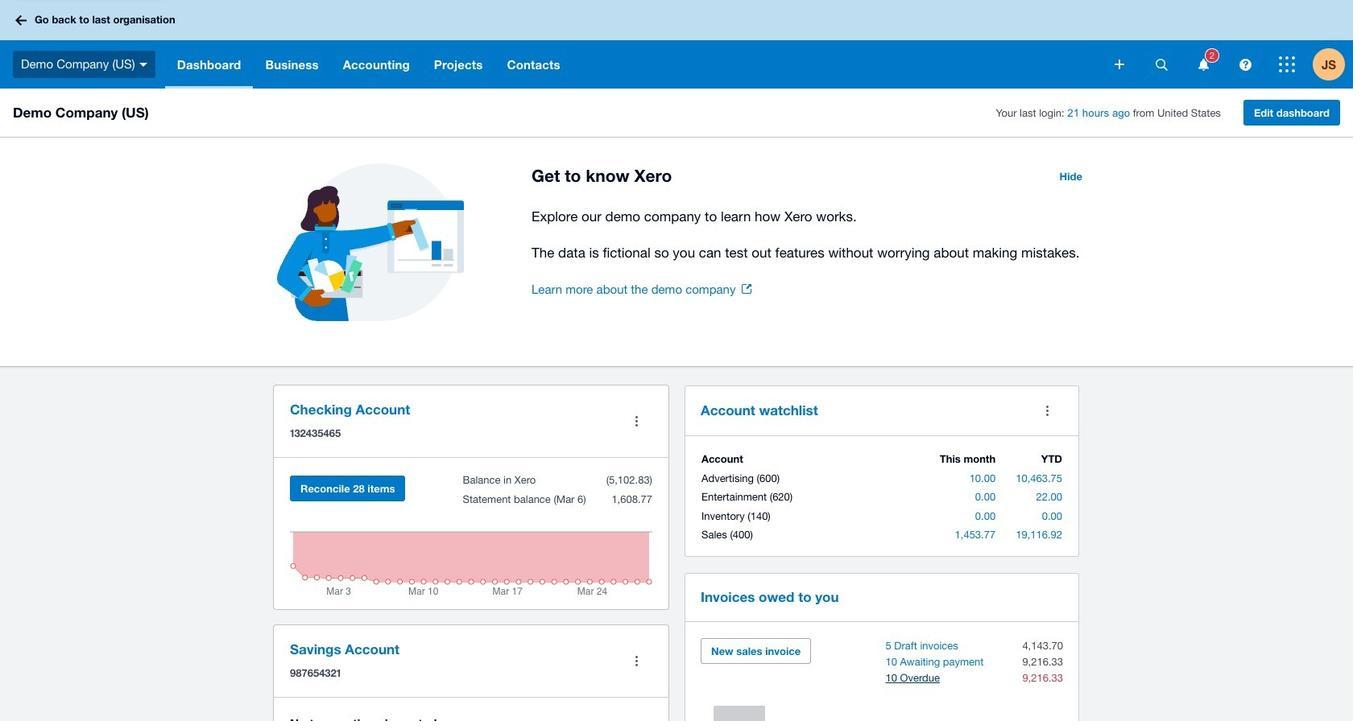 Task type: describe. For each thing, give the bounding box(es) containing it.
0 horizontal spatial svg image
[[139, 63, 147, 67]]

1 horizontal spatial svg image
[[1198, 58, 1209, 70]]



Task type: vqa. For each thing, say whether or not it's contained in the screenshot.
banner
yes



Task type: locate. For each thing, give the bounding box(es) containing it.
banner
[[0, 0, 1353, 89]]

manage menu toggle image
[[620, 406, 653, 438]]

svg image
[[15, 15, 27, 25], [1279, 56, 1295, 73], [1156, 58, 1168, 70], [1239, 58, 1251, 70], [1115, 60, 1125, 69]]

svg image
[[1198, 58, 1209, 70], [139, 63, 147, 67]]

accounts watchlist options image
[[1031, 395, 1063, 427]]

intro banner body element
[[532, 205, 1092, 264]]



